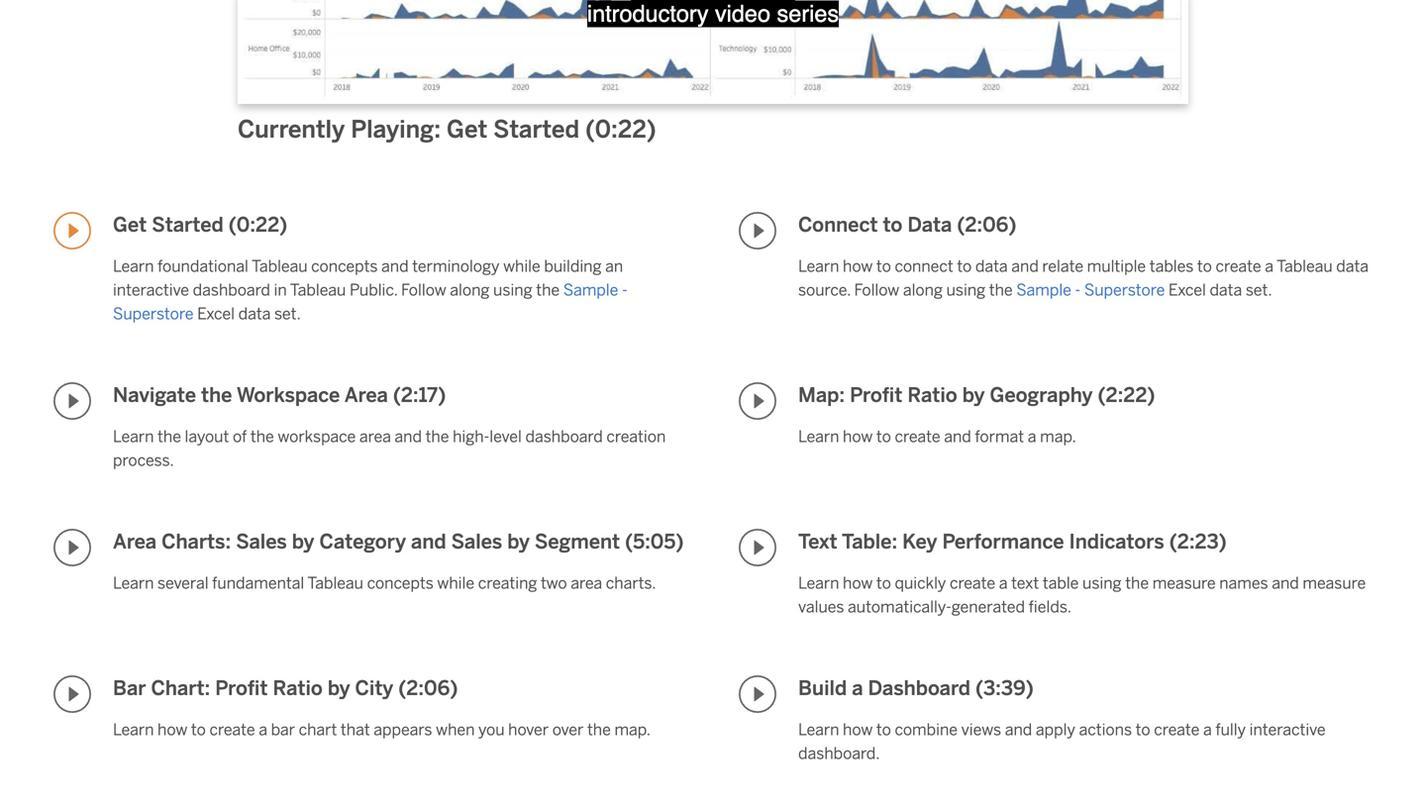 Task type: describe. For each thing, give the bounding box(es) containing it.
category
[[319, 530, 406, 554]]

follow inside learn how to connect to data and relate multiple tables to create a tableau data source. follow along using the
[[855, 281, 900, 300]]

two
[[541, 574, 567, 593]]

create inside learn how to connect to data and relate multiple tables to create a tableau data source. follow along using the
[[1216, 257, 1262, 276]]

process.
[[113, 451, 174, 470]]

(3:39)
[[976, 676, 1034, 700]]

area charts: sales by category and sales by segment (5:05)
[[113, 530, 684, 554]]

segment
[[535, 530, 620, 554]]

map:
[[798, 383, 845, 407]]

and inside learn how to quickly create a text table using the measure names and measure values automatically-generated fields.
[[1272, 574, 1299, 593]]

apply
[[1036, 721, 1076, 739]]

area inside learn the layout of the workspace area and the high-level dashboard creation process.
[[359, 427, 391, 446]]

1 vertical spatial concepts
[[367, 574, 434, 593]]

over
[[552, 721, 584, 739]]

0 horizontal spatial while
[[437, 574, 475, 593]]

and inside learn foundational tableau concepts and terminology while building an interactive dashboard in tableau public. follow along using the
[[381, 257, 409, 276]]

1 horizontal spatial area
[[344, 383, 388, 407]]

0 vertical spatial started
[[494, 115, 580, 144]]

high-
[[453, 427, 490, 446]]

learn foundational tableau concepts and terminology while building an interactive dashboard in tableau public. follow along using the
[[113, 257, 623, 300]]

layout
[[185, 427, 229, 446]]

playing:
[[351, 115, 441, 144]]

fundamental
[[212, 574, 304, 593]]

and inside learn how to connect to data and relate multiple tables to create a tableau data source. follow along using the
[[1012, 257, 1039, 276]]

table
[[1043, 574, 1079, 593]]

excel data set.
[[194, 304, 301, 323]]

values
[[798, 598, 844, 617]]

dashboard inside learn foundational tableau concepts and terminology while building an interactive dashboard in tableau public. follow along using the
[[193, 281, 270, 300]]

dashboard.
[[798, 744, 880, 763]]

by left category
[[292, 530, 315, 554]]

how for chart:
[[158, 721, 188, 739]]

building
[[544, 257, 602, 276]]

appears
[[374, 721, 432, 739]]

sample for sample - superstore excel data set.
[[1017, 281, 1072, 300]]

combine
[[895, 721, 958, 739]]

relate
[[1043, 257, 1084, 276]]

and inside learn the layout of the workspace area and the high-level dashboard creation process.
[[395, 427, 422, 446]]

1 horizontal spatial excel
[[1169, 281, 1206, 300]]

0 horizontal spatial started
[[152, 213, 224, 237]]

hover
[[508, 721, 549, 739]]

create inside learn how to combine views and apply actions to create a fully interactive dashboard.
[[1154, 721, 1200, 739]]

table:
[[842, 530, 898, 554]]

0 horizontal spatial area
[[113, 530, 157, 554]]

0 horizontal spatial (0:22)
[[229, 213, 287, 237]]

to inside learn how to quickly create a text table using the measure names and measure values automatically-generated fields.
[[877, 574, 891, 593]]

level
[[490, 427, 522, 446]]

sample - superstore excel data set.
[[1017, 281, 1273, 300]]

automatically-
[[848, 598, 952, 617]]

performance
[[943, 530, 1064, 554]]

create left bar
[[209, 721, 255, 739]]

how for profit
[[843, 427, 873, 446]]

names
[[1220, 574, 1269, 593]]

interactive inside learn how to combine views and apply actions to create a fully interactive dashboard.
[[1250, 721, 1326, 739]]

connect to data (2:06)
[[798, 213, 1017, 237]]

1 horizontal spatial set.
[[1246, 281, 1273, 300]]

learn for bar
[[113, 721, 154, 739]]

(2:22)
[[1098, 383, 1156, 407]]

get started (0:22)
[[113, 213, 287, 237]]

connect
[[895, 257, 954, 276]]

by up 'creating'
[[507, 530, 530, 554]]

sample - superstore
[[113, 281, 628, 323]]

tables
[[1150, 257, 1194, 276]]

create down map: profit ratio by geography (2:22)
[[895, 427, 941, 446]]

1 horizontal spatial (0:22)
[[586, 115, 656, 144]]

(5:05)
[[625, 530, 684, 554]]

learn how to connect to data and relate multiple tables to create a tableau data source. follow along using the
[[798, 257, 1369, 300]]

by up format
[[963, 383, 985, 407]]

play video image for build
[[739, 675, 777, 713]]

a inside learn how to connect to data and relate multiple tables to create a tableau data source. follow along using the
[[1265, 257, 1274, 276]]

play video image for navigate
[[53, 382, 91, 420]]

learn how to quickly create a text table using the measure names and measure values automatically-generated fields.
[[798, 574, 1366, 617]]

play video image for text
[[739, 529, 777, 567]]

sample - superstore link for get started (0:22)
[[113, 281, 628, 323]]

learn for navigate
[[113, 427, 154, 446]]

charts.
[[606, 574, 656, 593]]

format
[[975, 427, 1024, 446]]

play video image for bar
[[53, 675, 91, 713]]

build
[[798, 676, 847, 700]]

tableau inside learn how to connect to data and relate multiple tables to create a tableau data source. follow along using the
[[1277, 257, 1333, 276]]

charts:
[[162, 530, 231, 554]]

fully
[[1216, 721, 1246, 739]]

dashboard
[[868, 676, 971, 700]]

play video image for area
[[53, 529, 91, 567]]

chart
[[299, 721, 337, 739]]

a right build
[[852, 676, 863, 700]]

superstore for sample - superstore excel data set.
[[1085, 281, 1165, 300]]

public.
[[350, 281, 398, 300]]

create inside learn how to quickly create a text table using the measure names and measure values automatically-generated fields.
[[950, 574, 996, 593]]

while inside learn foundational tableau concepts and terminology while building an interactive dashboard in tableau public. follow along using the
[[503, 257, 541, 276]]

foundational
[[158, 257, 249, 276]]

follow inside learn foundational tableau concepts and terminology while building an interactive dashboard in tableau public. follow along using the
[[401, 281, 446, 300]]

text
[[1012, 574, 1039, 593]]

how for table:
[[843, 574, 873, 593]]

1 vertical spatial excel
[[197, 304, 235, 323]]

how for a
[[843, 721, 873, 739]]

sample for sample - superstore
[[563, 281, 619, 300]]

bar
[[113, 676, 146, 700]]

key
[[903, 530, 938, 554]]

1 horizontal spatial (2:06)
[[957, 213, 1017, 237]]

learn the layout of the workspace area and the high-level dashboard creation process.
[[113, 427, 666, 470]]

1 vertical spatial set.
[[274, 304, 301, 323]]



Task type: vqa. For each thing, say whether or not it's contained in the screenshot.
Add Favorite image related to Add Favorite button associated with 4th Workbook thumbnail
no



Task type: locate. For each thing, give the bounding box(es) containing it.
you
[[479, 721, 505, 739]]

learn how to create a bar chart that appears when you hover over the map.
[[113, 721, 651, 739]]

a
[[1265, 257, 1274, 276], [1028, 427, 1037, 446], [999, 574, 1008, 593], [852, 676, 863, 700], [259, 721, 267, 739], [1204, 721, 1212, 739]]

and left apply
[[1005, 721, 1033, 739]]

0 vertical spatial (2:06)
[[957, 213, 1017, 237]]

superstore down multiple on the right top of the page
[[1085, 281, 1165, 300]]

multiple
[[1087, 257, 1146, 276]]

(0:22)
[[586, 115, 656, 144], [229, 213, 287, 237]]

map. right 'over'
[[615, 721, 651, 739]]

dashboard right level
[[526, 427, 603, 446]]

data
[[976, 257, 1008, 276], [1337, 257, 1369, 276], [1210, 281, 1243, 300], [238, 304, 271, 323]]

map. down the geography
[[1040, 427, 1077, 446]]

sample down relate
[[1017, 281, 1072, 300]]

0 horizontal spatial dashboard
[[193, 281, 270, 300]]

text
[[798, 530, 838, 554]]

play video image
[[53, 382, 91, 420], [739, 382, 777, 420], [739, 529, 777, 567]]

- down the an
[[622, 281, 628, 300]]

how inside learn how to quickly create a text table using the measure names and measure values automatically-generated fields.
[[843, 574, 873, 593]]

using inside learn foundational tableau concepts and terminology while building an interactive dashboard in tableau public. follow along using the
[[493, 281, 533, 300]]

while left 'creating'
[[437, 574, 475, 593]]

chart:
[[151, 676, 210, 700]]

using inside learn how to quickly create a text table using the measure names and measure values automatically-generated fields.
[[1083, 574, 1122, 593]]

generated
[[952, 598, 1025, 617]]

learn inside learn how to connect to data and relate multiple tables to create a tableau data source. follow along using the
[[798, 257, 840, 276]]

ratio up bar
[[273, 676, 323, 700]]

play video image for connect
[[739, 212, 777, 250]]

learn for map:
[[798, 427, 840, 446]]

a right tables
[[1265, 257, 1274, 276]]

interactive
[[113, 281, 189, 300], [1250, 721, 1326, 739]]

how inside learn how to connect to data and relate multiple tables to create a tableau data source. follow along using the
[[843, 257, 873, 276]]

1 horizontal spatial started
[[494, 115, 580, 144]]

area left 'charts:'
[[113, 530, 157, 554]]

0 vertical spatial concepts
[[311, 257, 378, 276]]

using
[[493, 281, 533, 300], [947, 281, 986, 300], [1083, 574, 1122, 593]]

0 horizontal spatial follow
[[401, 281, 446, 300]]

1 vertical spatial get
[[113, 213, 147, 237]]

learn left several
[[113, 574, 154, 593]]

1 vertical spatial interactive
[[1250, 721, 1326, 739]]

learn left foundational
[[113, 257, 154, 276]]

data
[[908, 213, 952, 237]]

1 sales from the left
[[236, 530, 287, 554]]

sales up 'creating'
[[451, 530, 502, 554]]

1 vertical spatial (2:06)
[[399, 676, 458, 700]]

superstore down foundational
[[113, 304, 194, 323]]

0 horizontal spatial area
[[359, 427, 391, 446]]

learn how to combine views and apply actions to create a fully interactive dashboard.
[[798, 721, 1326, 763]]

2 along from the left
[[903, 281, 943, 300]]

1 - from the left
[[622, 281, 628, 300]]

using down the terminology
[[493, 281, 533, 300]]

a left text
[[999, 574, 1008, 593]]

how down chart:
[[158, 721, 188, 739]]

sales up fundamental
[[236, 530, 287, 554]]

ratio up the learn how to create and format a map.
[[908, 383, 958, 407]]

0 vertical spatial while
[[503, 257, 541, 276]]

city
[[355, 676, 394, 700]]

0 vertical spatial superstore
[[1085, 281, 1165, 300]]

area right two
[[571, 574, 602, 593]]

how
[[843, 257, 873, 276], [843, 427, 873, 446], [843, 574, 873, 593], [158, 721, 188, 739], [843, 721, 873, 739]]

- for sample - superstore
[[622, 281, 628, 300]]

0 horizontal spatial excel
[[197, 304, 235, 323]]

area
[[344, 383, 388, 407], [113, 530, 157, 554]]

1 vertical spatial started
[[152, 213, 224, 237]]

set.
[[1246, 281, 1273, 300], [274, 304, 301, 323]]

play video image left map:
[[739, 382, 777, 420]]

superstore for sample - superstore
[[113, 304, 194, 323]]

to
[[883, 213, 903, 237], [877, 257, 891, 276], [957, 257, 972, 276], [1198, 257, 1212, 276], [877, 427, 891, 446], [877, 574, 891, 593], [191, 721, 206, 739], [877, 721, 891, 739], [1136, 721, 1151, 739]]

using down 'connect'
[[947, 281, 986, 300]]

while left building on the top of page
[[503, 257, 541, 276]]

1 horizontal spatial sample - superstore link
[[1017, 281, 1165, 300]]

0 horizontal spatial sample
[[563, 281, 619, 300]]

that
[[341, 721, 370, 739]]

1 horizontal spatial superstore
[[1085, 281, 1165, 300]]

2 sample - superstore link from the left
[[1017, 281, 1165, 300]]

dashboard up excel data set.
[[193, 281, 270, 300]]

0 horizontal spatial ratio
[[273, 676, 323, 700]]

0 horizontal spatial sales
[[236, 530, 287, 554]]

1 horizontal spatial -
[[1075, 281, 1081, 300]]

the
[[536, 281, 560, 300], [989, 281, 1013, 300], [201, 383, 232, 407], [158, 427, 181, 446], [251, 427, 274, 446], [426, 427, 449, 446], [1126, 574, 1149, 593], [587, 721, 611, 739]]

1 follow from the left
[[401, 281, 446, 300]]

concepts up public.
[[311, 257, 378, 276]]

sample - superstore link for connect to data (2:06)
[[1017, 281, 1165, 300]]

learn inside learn foundational tableau concepts and terminology while building an interactive dashboard in tableau public. follow along using the
[[113, 257, 154, 276]]

learn for get
[[113, 257, 154, 276]]

using right table
[[1083, 574, 1122, 593]]

1 vertical spatial ratio
[[273, 676, 323, 700]]

(2:17)
[[393, 383, 446, 407]]

concepts inside learn foundational tableau concepts and terminology while building an interactive dashboard in tableau public. follow along using the
[[311, 257, 378, 276]]

bar
[[271, 721, 295, 739]]

when
[[436, 721, 475, 739]]

1 sample - superstore link from the left
[[113, 281, 628, 323]]

1 horizontal spatial get
[[447, 115, 488, 144]]

learn several fundamental tableau concepts while creating two area charts.
[[113, 574, 656, 593]]

learn for text
[[798, 574, 840, 593]]

of
[[233, 427, 247, 446]]

0 horizontal spatial along
[[450, 281, 490, 300]]

1 vertical spatial (0:22)
[[229, 213, 287, 237]]

get
[[447, 115, 488, 144], [113, 213, 147, 237]]

how up dashboard.
[[843, 721, 873, 739]]

a inside learn how to combine views and apply actions to create a fully interactive dashboard.
[[1204, 721, 1212, 739]]

build a dashboard (3:39)
[[798, 676, 1034, 700]]

0 vertical spatial dashboard
[[193, 281, 270, 300]]

measure right names
[[1303, 574, 1366, 593]]

superstore inside sample - superstore
[[113, 304, 194, 323]]

source.
[[798, 281, 851, 300]]

and down the (2:17)
[[395, 427, 422, 446]]

- down relate
[[1075, 281, 1081, 300]]

views
[[962, 721, 1002, 739]]

learn up source.
[[798, 257, 840, 276]]

profit right map:
[[850, 383, 903, 407]]

the inside learn how to quickly create a text table using the measure names and measure values automatically-generated fields.
[[1126, 574, 1149, 593]]

sample - superstore link down the terminology
[[113, 281, 628, 323]]

0 horizontal spatial set.
[[274, 304, 301, 323]]

1 horizontal spatial map.
[[1040, 427, 1077, 446]]

the inside learn how to connect to data and relate multiple tables to create a tableau data source. follow along using the
[[989, 281, 1013, 300]]

creation
[[607, 427, 666, 446]]

1 horizontal spatial measure
[[1303, 574, 1366, 593]]

1 sample from the left
[[563, 281, 619, 300]]

map: profit ratio by geography (2:22)
[[798, 383, 1156, 407]]

and up learn several fundamental tableau concepts while creating two area charts.
[[411, 530, 446, 554]]

dashboard inside learn the layout of the workspace area and the high-level dashboard creation process.
[[526, 427, 603, 446]]

excel
[[1169, 281, 1206, 300], [197, 304, 235, 323]]

quickly
[[895, 574, 946, 593]]

sample down building on the top of page
[[563, 281, 619, 300]]

excel down tables
[[1169, 281, 1206, 300]]

2 follow from the left
[[855, 281, 900, 300]]

navigate
[[113, 383, 196, 407]]

- for sample - superstore excel data set.
[[1075, 281, 1081, 300]]

measure down the (2:23)
[[1153, 574, 1216, 593]]

learn for connect
[[798, 257, 840, 276]]

1 vertical spatial map.
[[615, 721, 651, 739]]

connect
[[798, 213, 878, 237]]

how up source.
[[843, 257, 873, 276]]

and up public.
[[381, 257, 409, 276]]

1 horizontal spatial profit
[[850, 383, 903, 407]]

1 vertical spatial area
[[113, 530, 157, 554]]

along down 'connect'
[[903, 281, 943, 300]]

0 horizontal spatial sample - superstore link
[[113, 281, 628, 323]]

sample - superstore link down multiple on the right top of the page
[[1017, 281, 1165, 300]]

by left city
[[328, 676, 350, 700]]

a left bar
[[259, 721, 267, 739]]

area
[[359, 427, 391, 446], [571, 574, 602, 593]]

learn up dashboard.
[[798, 721, 840, 739]]

learn inside learn how to combine views and apply actions to create a fully interactive dashboard.
[[798, 721, 840, 739]]

fields.
[[1029, 598, 1072, 617]]

along down the terminology
[[450, 281, 490, 300]]

navigate the workspace area (2:17)
[[113, 383, 446, 407]]

0 vertical spatial set.
[[1246, 281, 1273, 300]]

1 vertical spatial area
[[571, 574, 602, 593]]

a right format
[[1028, 427, 1037, 446]]

0 horizontal spatial interactive
[[113, 281, 189, 300]]

1 horizontal spatial follow
[[855, 281, 900, 300]]

1 horizontal spatial sales
[[451, 530, 502, 554]]

area left the (2:17)
[[344, 383, 388, 407]]

0 horizontal spatial superstore
[[113, 304, 194, 323]]

1 horizontal spatial area
[[571, 574, 602, 593]]

0 vertical spatial (0:22)
[[586, 115, 656, 144]]

0 horizontal spatial map.
[[615, 721, 651, 739]]

play video image for get
[[53, 212, 91, 250]]

a inside learn how to quickly create a text table using the measure names and measure values automatically-generated fields.
[[999, 574, 1008, 593]]

interactive down foundational
[[113, 281, 189, 300]]

learn inside learn the layout of the workspace area and the high-level dashboard creation process.
[[113, 427, 154, 446]]

(2:06) right data
[[957, 213, 1017, 237]]

a left fully
[[1204, 721, 1212, 739]]

1 horizontal spatial while
[[503, 257, 541, 276]]

and right names
[[1272, 574, 1299, 593]]

bar chart: profit ratio by city (2:06)
[[113, 676, 458, 700]]

0 horizontal spatial using
[[493, 281, 533, 300]]

create left fully
[[1154, 721, 1200, 739]]

follow
[[401, 281, 446, 300], [855, 281, 900, 300]]

excel down foundational
[[197, 304, 235, 323]]

tableau
[[252, 257, 308, 276], [1277, 257, 1333, 276], [290, 281, 346, 300], [308, 574, 364, 593]]

indicators
[[1069, 530, 1165, 554]]

using inside learn how to connect to data and relate multiple tables to create a tableau data source. follow along using the
[[947, 281, 986, 300]]

dashboard
[[193, 281, 270, 300], [526, 427, 603, 446]]

workspace
[[237, 383, 340, 407]]

0 vertical spatial area
[[344, 383, 388, 407]]

0 horizontal spatial measure
[[1153, 574, 1216, 593]]

0 vertical spatial map.
[[1040, 427, 1077, 446]]

0 vertical spatial get
[[447, 115, 488, 144]]

in
[[274, 281, 287, 300]]

1 vertical spatial dashboard
[[526, 427, 603, 446]]

2 measure from the left
[[1303, 574, 1366, 593]]

2 sales from the left
[[451, 530, 502, 554]]

the inside learn foundational tableau concepts and terminology while building an interactive dashboard in tableau public. follow along using the
[[536, 281, 560, 300]]

play video image left text
[[739, 529, 777, 567]]

-
[[622, 281, 628, 300], [1075, 281, 1081, 300]]

0 vertical spatial area
[[359, 427, 391, 446]]

currently
[[238, 115, 345, 144]]

creating
[[478, 574, 537, 593]]

along inside learn how to connect to data and relate multiple tables to create a tableau data source. follow along using the
[[903, 281, 943, 300]]

0 horizontal spatial (2:06)
[[399, 676, 458, 700]]

concepts down area charts: sales by category and sales by segment (5:05)
[[367, 574, 434, 593]]

geography
[[990, 383, 1093, 407]]

and left format
[[944, 427, 972, 446]]

started
[[494, 115, 580, 144], [152, 213, 224, 237]]

how down map:
[[843, 427, 873, 446]]

play video image left navigate
[[53, 382, 91, 420]]

how inside learn how to combine views and apply actions to create a fully interactive dashboard.
[[843, 721, 873, 739]]

1 vertical spatial superstore
[[113, 304, 194, 323]]

learn down map:
[[798, 427, 840, 446]]

0 horizontal spatial profit
[[215, 676, 268, 700]]

how for to
[[843, 257, 873, 276]]

actions
[[1079, 721, 1132, 739]]

learn up process.
[[113, 427, 154, 446]]

currently playing: get started (0:22)
[[238, 115, 656, 144]]

(2:23)
[[1170, 530, 1227, 554]]

and left relate
[[1012, 257, 1039, 276]]

learn for area
[[113, 574, 154, 593]]

and
[[381, 257, 409, 276], [1012, 257, 1039, 276], [395, 427, 422, 446], [944, 427, 972, 446], [411, 530, 446, 554], [1272, 574, 1299, 593], [1005, 721, 1033, 739]]

learn for build
[[798, 721, 840, 739]]

2 sample from the left
[[1017, 281, 1072, 300]]

an
[[605, 257, 623, 276]]

learn how to create and format a map.
[[798, 427, 1077, 446]]

interactive right fully
[[1250, 721, 1326, 739]]

2 - from the left
[[1075, 281, 1081, 300]]

text table: key performance indicators (2:23)
[[798, 530, 1227, 554]]

1 vertical spatial while
[[437, 574, 475, 593]]

learn down bar
[[113, 721, 154, 739]]

1 horizontal spatial dashboard
[[526, 427, 603, 446]]

play video image
[[53, 212, 91, 250], [739, 212, 777, 250], [53, 529, 91, 567], [53, 675, 91, 713], [739, 675, 777, 713]]

create right tables
[[1216, 257, 1262, 276]]

sample inside sample - superstore
[[563, 281, 619, 300]]

how down table:
[[843, 574, 873, 593]]

ratio
[[908, 383, 958, 407], [273, 676, 323, 700]]

by
[[963, 383, 985, 407], [292, 530, 315, 554], [507, 530, 530, 554], [328, 676, 350, 700]]

(2:06) up appears
[[399, 676, 458, 700]]

area right workspace
[[359, 427, 391, 446]]

1 horizontal spatial interactive
[[1250, 721, 1326, 739]]

0 vertical spatial excel
[[1169, 281, 1206, 300]]

1 horizontal spatial sample
[[1017, 281, 1072, 300]]

0 vertical spatial interactive
[[113, 281, 189, 300]]

1 vertical spatial profit
[[215, 676, 268, 700]]

1 along from the left
[[450, 281, 490, 300]]

1 horizontal spatial along
[[903, 281, 943, 300]]

create up generated
[[950, 574, 996, 593]]

0 horizontal spatial -
[[622, 281, 628, 300]]

1 horizontal spatial using
[[947, 281, 986, 300]]

play video image for map:
[[739, 382, 777, 420]]

interactive inside learn foundational tableau concepts and terminology while building an interactive dashboard in tableau public. follow along using the
[[113, 281, 189, 300]]

learn inside learn how to quickly create a text table using the measure names and measure values automatically-generated fields.
[[798, 574, 840, 593]]

learn up values
[[798, 574, 840, 593]]

0 horizontal spatial get
[[113, 213, 147, 237]]

0 vertical spatial profit
[[850, 383, 903, 407]]

1 measure from the left
[[1153, 574, 1216, 593]]

and inside learn how to combine views and apply actions to create a fully interactive dashboard.
[[1005, 721, 1033, 739]]

several
[[158, 574, 209, 593]]

(2:06)
[[957, 213, 1017, 237], [399, 676, 458, 700]]

while
[[503, 257, 541, 276], [437, 574, 475, 593]]

- inside sample - superstore
[[622, 281, 628, 300]]

superstore
[[1085, 281, 1165, 300], [113, 304, 194, 323]]

0 vertical spatial ratio
[[908, 383, 958, 407]]

profit right chart:
[[215, 676, 268, 700]]

workspace
[[278, 427, 356, 446]]

along inside learn foundational tableau concepts and terminology while building an interactive dashboard in tableau public. follow along using the
[[450, 281, 490, 300]]

1 horizontal spatial ratio
[[908, 383, 958, 407]]

follow down the terminology
[[401, 281, 446, 300]]

follow right source.
[[855, 281, 900, 300]]

terminology
[[412, 257, 500, 276]]

2 horizontal spatial using
[[1083, 574, 1122, 593]]



